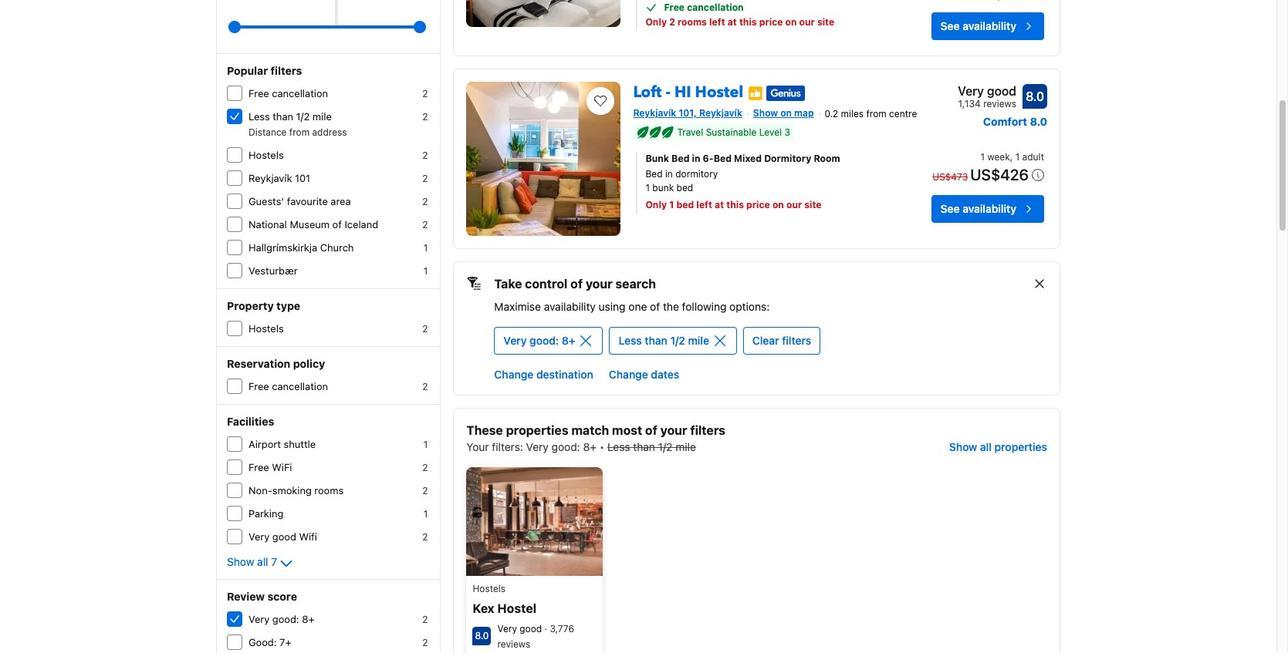 Task type: describe. For each thing, give the bounding box(es) containing it.
bunk
[[653, 182, 674, 194]]

most
[[612, 424, 643, 438]]

reykjavík for reykjavík 101, reykjavík
[[633, 107, 677, 119]]

less than 1/2 mile inside button
[[619, 334, 710, 348]]

this inside bunk bed in 6-bed mixed dormitory room bed in dormitory 1 bunk bed only 1 bed left at this price on our site
[[727, 199, 744, 211]]

1 see availability from the top
[[941, 19, 1017, 33]]

guests'
[[249, 195, 284, 208]]

very inside very good 1,134 reviews
[[958, 84, 984, 98]]

match
[[572, 424, 609, 438]]

area
[[331, 195, 351, 208]]

2 vertical spatial good:
[[272, 614, 299, 626]]

dormitory
[[764, 153, 812, 164]]

reservation
[[227, 357, 291, 371]]

non-
[[249, 485, 272, 497]]

filters inside these properties match most of your filters your filters: very good: 8+ • less than 1/2 mile
[[691, 424, 726, 438]]

loft - hi hostel image
[[467, 82, 621, 236]]

good for very good 1,134 reviews
[[988, 84, 1017, 98]]

kex
[[473, 602, 495, 616]]

review
[[227, 591, 265, 604]]

1/2 inside these properties match most of your filters your filters: very good: 8+ • less than 1/2 mile
[[658, 441, 673, 454]]

all for 7
[[257, 556, 268, 569]]

show all properties link
[[943, 434, 1054, 462]]

2 see availability from the top
[[941, 202, 1017, 215]]

8+ inside button
[[562, 334, 576, 348]]

2 see from the top
[[941, 202, 960, 215]]

sustainable
[[706, 127, 757, 138]]

this property is part of our preferred partner programme. it is committed to providing commendable service and good value. it will pay us a higher commission if you make a booking. image
[[748, 86, 764, 101]]

very right 8.0 element
[[498, 624, 517, 636]]

maximise availability using one of the following options:
[[494, 300, 770, 314]]

vesturbær
[[249, 265, 298, 277]]

availability for first see availability link from the top
[[963, 19, 1017, 33]]

of inside these properties match most of your filters your filters: very good: 8+ • less than 1/2 mile
[[646, 424, 658, 438]]

free up 'only 2 rooms left at this price on our site'
[[664, 2, 685, 13]]

1 vertical spatial very good: 8+
[[249, 614, 315, 626]]

type
[[277, 300, 300, 313]]

adult
[[1023, 151, 1045, 163]]

show all 7
[[227, 556, 277, 569]]

hallgrímskirkja church
[[249, 242, 354, 254]]

reviews inside very good 1,134 reviews
[[984, 98, 1017, 110]]

0 horizontal spatial 8+
[[302, 614, 315, 626]]

maximise
[[494, 300, 541, 314]]

change dates
[[609, 368, 680, 382]]

bunk
[[646, 153, 669, 164]]

clear
[[753, 334, 780, 348]]

6-
[[703, 153, 714, 164]]

2 horizontal spatial reykjavík
[[700, 107, 743, 119]]

2 bed from the top
[[677, 199, 694, 211]]

control
[[525, 277, 568, 291]]

0 vertical spatial left
[[710, 16, 726, 28]]

on inside bunk bed in 6-bed mixed dormitory room bed in dormitory 1 bunk bed only 1 bed left at this price on our site
[[773, 199, 784, 211]]

these properties match most of your filters your filters: very good: 8+ • less than 1/2 mile
[[467, 424, 726, 454]]

0 vertical spatial our
[[800, 16, 815, 28]]

show for show on map
[[753, 107, 778, 119]]

travel sustainable level 3
[[677, 127, 791, 138]]

dates
[[651, 368, 680, 382]]

mixed
[[734, 153, 762, 164]]

0 vertical spatial from
[[867, 108, 887, 120]]

only 2 rooms left at this price on our site
[[646, 16, 835, 28]]

options:
[[730, 300, 770, 314]]

policy
[[293, 357, 325, 371]]

airport shuttle
[[249, 439, 316, 451]]

dormitory
[[676, 168, 718, 180]]

take control of your search
[[494, 277, 656, 291]]

good: 7+
[[249, 637, 292, 649]]

all for properties
[[981, 441, 992, 454]]

our inside bunk bed in 6-bed mixed dormitory room bed in dormitory 1 bunk bed only 1 bed left at this price on our site
[[787, 199, 802, 211]]

0 vertical spatial mile
[[313, 110, 332, 123]]

reviews inside 3,776 reviews
[[498, 639, 531, 651]]

following
[[682, 300, 727, 314]]

distance from address
[[249, 127, 347, 138]]

popular filters
[[227, 64, 302, 77]]

0 vertical spatial site
[[818, 16, 835, 28]]

these
[[467, 424, 503, 438]]

review score
[[227, 591, 297, 604]]

free cancellation for policy
[[249, 381, 328, 393]]

of right control
[[571, 277, 583, 291]]

1/2 inside "less than 1/2 mile" button
[[671, 334, 686, 348]]

very down the "parking" at the bottom left
[[249, 531, 270, 544]]

church
[[320, 242, 354, 254]]

popular
[[227, 64, 268, 77]]

,
[[1010, 151, 1013, 163]]

1 only from the top
[[646, 16, 667, 28]]

properties inside these properties match most of your filters your filters: very good: 8+ • less than 1/2 mile
[[506, 424, 569, 438]]

1 horizontal spatial in
[[692, 153, 701, 164]]

1 vertical spatial on
[[781, 107, 792, 119]]

3,776
[[550, 624, 575, 636]]

take
[[494, 277, 522, 291]]

mile inside button
[[688, 334, 710, 348]]

8.0 for 1,134 reviews
[[1026, 90, 1045, 104]]

hostels inside hostels kex hostel
[[473, 584, 506, 595]]

0.2
[[825, 108, 839, 120]]

0 vertical spatial on
[[786, 16, 797, 28]]

hallgrímskirkja
[[249, 242, 317, 254]]

centre
[[890, 108, 917, 120]]

0 horizontal spatial in
[[665, 168, 673, 180]]

1 horizontal spatial properties
[[995, 441, 1048, 454]]

show on map
[[753, 107, 814, 119]]

8+ inside these properties match most of your filters your filters: very good: 8+ • less than 1/2 mile
[[583, 441, 597, 454]]

wifi
[[272, 462, 292, 474]]

airport
[[249, 439, 281, 451]]

week
[[988, 151, 1010, 163]]

0 horizontal spatial from
[[289, 127, 310, 138]]

rooms for 2
[[678, 16, 707, 28]]

miles
[[841, 108, 864, 120]]

less than 1/2 mile button
[[610, 327, 737, 355]]

of up church
[[333, 219, 342, 231]]

101
[[295, 172, 310, 185]]

show for show all properties
[[950, 441, 978, 454]]

0 vertical spatial than
[[273, 110, 293, 123]]

very down review score
[[249, 614, 270, 626]]

0 vertical spatial cancellation
[[687, 2, 744, 13]]

at inside bunk bed in 6-bed mixed dormitory room bed in dormitory 1 bunk bed only 1 bed left at this price on our site
[[715, 199, 724, 211]]

your
[[467, 441, 489, 454]]

·
[[542, 624, 550, 636]]

0 vertical spatial hostels
[[249, 149, 284, 161]]

1,134
[[959, 98, 981, 110]]

1 horizontal spatial bed
[[672, 153, 690, 164]]

2 vertical spatial availability
[[544, 300, 596, 314]]

1 horizontal spatial at
[[728, 16, 737, 28]]

reykjavík 101
[[249, 172, 310, 185]]

very good 1,134 reviews
[[958, 84, 1017, 110]]



Task type: vqa. For each thing, say whether or not it's contained in the screenshot.
—
no



Task type: locate. For each thing, give the bounding box(es) containing it.
0 vertical spatial availability
[[963, 19, 1017, 33]]

0 vertical spatial very good element
[[958, 82, 1017, 100]]

free cancellation down popular filters
[[249, 87, 328, 100]]

1 vertical spatial all
[[257, 556, 268, 569]]

left up loft - hi hostel link
[[710, 16, 726, 28]]

less than 1/2 mile up distance from address in the left of the page
[[249, 110, 332, 123]]

2 change from the left
[[609, 368, 648, 382]]

non-smoking rooms
[[249, 485, 344, 497]]

national museum of iceland
[[249, 219, 378, 231]]

group
[[235, 15, 420, 39]]

good: down match
[[552, 441, 580, 454]]

see availability
[[941, 19, 1017, 33], [941, 202, 1017, 215]]

•
[[600, 441, 605, 454]]

0 vertical spatial free cancellation
[[664, 2, 744, 13]]

this
[[740, 16, 757, 28], [727, 199, 744, 211]]

hostels kex hostel
[[473, 584, 537, 616]]

0 horizontal spatial reykjavík
[[249, 172, 292, 185]]

scored 8.0 element
[[1023, 84, 1048, 109]]

less
[[249, 110, 270, 123], [619, 334, 642, 348], [608, 441, 630, 454]]

change destination
[[494, 368, 594, 382]]

than inside button
[[645, 334, 668, 348]]

than inside these properties match most of your filters your filters: very good: 8+ • less than 1/2 mile
[[633, 441, 655, 454]]

2 only from the top
[[646, 199, 667, 211]]

destination
[[537, 368, 594, 382]]

very good: 8+
[[504, 334, 576, 348], [249, 614, 315, 626]]

2 vertical spatial 8+
[[302, 614, 315, 626]]

0 vertical spatial your
[[586, 277, 613, 291]]

3
[[785, 127, 791, 138]]

of left the at the right
[[650, 300, 660, 314]]

2 vertical spatial mile
[[676, 441, 696, 454]]

1 vertical spatial less than 1/2 mile
[[619, 334, 710, 348]]

distance
[[249, 127, 287, 138]]

one
[[629, 300, 647, 314]]

only inside bunk bed in 6-bed mixed dormitory room bed in dormitory 1 bunk bed only 1 bed left at this price on our site
[[646, 199, 667, 211]]

1 horizontal spatial filters
[[691, 424, 726, 438]]

hostel up very good
[[498, 602, 537, 616]]

show for show all 7
[[227, 556, 254, 569]]

show inside show all properties link
[[950, 441, 978, 454]]

in left the 6-
[[692, 153, 701, 164]]

1 vertical spatial cancellation
[[272, 87, 328, 100]]

1 vertical spatial our
[[787, 199, 802, 211]]

1/2 up distance from address in the left of the page
[[296, 110, 310, 123]]

free cancellation down reservation policy
[[249, 381, 328, 393]]

very good: 8+ down score on the left of the page
[[249, 614, 315, 626]]

filters for popular filters
[[271, 64, 302, 77]]

price up this property is part of our preferred partner programme. it is committed to providing commendable service and good value. it will pay us a higher commission if you make a booking. image
[[760, 16, 783, 28]]

2 vertical spatial show
[[227, 556, 254, 569]]

0 vertical spatial 8.0
[[1026, 90, 1045, 104]]

very good: 8+ inside button
[[504, 334, 576, 348]]

hostel
[[695, 82, 744, 103], [498, 602, 537, 616]]

very inside these properties match most of your filters your filters: very good: 8+ • less than 1/2 mile
[[526, 441, 549, 454]]

1 vertical spatial price
[[747, 199, 770, 211]]

8.0 down 'scored 8.0' element
[[1030, 115, 1048, 128]]

8.0 inside 'scored 8.0' element
[[1026, 90, 1045, 104]]

1 week , 1 adult
[[981, 151, 1045, 163]]

very good element up comfort
[[958, 82, 1017, 100]]

very down maximise
[[504, 334, 527, 348]]

mile down dates
[[676, 441, 696, 454]]

than up distance from address in the left of the page
[[273, 110, 293, 123]]

very
[[958, 84, 984, 98], [504, 334, 527, 348], [526, 441, 549, 454], [249, 531, 270, 544], [249, 614, 270, 626], [498, 624, 517, 636]]

free down reservation
[[249, 381, 269, 393]]

reykjavík
[[633, 107, 677, 119], [700, 107, 743, 119], [249, 172, 292, 185]]

0 vertical spatial price
[[760, 16, 783, 28]]

1 vertical spatial in
[[665, 168, 673, 180]]

filters inside button
[[782, 334, 812, 348]]

101,
[[679, 107, 697, 119]]

availability up very good 1,134 reviews
[[963, 19, 1017, 33]]

left inside bunk bed in 6-bed mixed dormitory room bed in dormitory 1 bunk bed only 1 bed left at this price on our site
[[697, 199, 713, 211]]

cancellation down policy
[[272, 381, 328, 393]]

clear filters
[[753, 334, 812, 348]]

very right filters:
[[526, 441, 549, 454]]

reykjavík for reykjavík 101
[[249, 172, 292, 185]]

1 vertical spatial than
[[645, 334, 668, 348]]

0.2 miles from centre
[[825, 108, 917, 120]]

reykjavík up guests'
[[249, 172, 292, 185]]

0 horizontal spatial less than 1/2 mile
[[249, 110, 332, 123]]

reservation policy
[[227, 357, 325, 371]]

8.0 inside 8.0 element
[[475, 631, 489, 642]]

very up comfort
[[958, 84, 984, 98]]

availability
[[963, 19, 1017, 33], [963, 202, 1017, 215], [544, 300, 596, 314]]

reviews down very good
[[498, 639, 531, 651]]

see availability link down us$426
[[932, 195, 1045, 223]]

2 vertical spatial free cancellation
[[249, 381, 328, 393]]

good left "wifi"
[[272, 531, 296, 544]]

8.0 for ·
[[475, 631, 489, 642]]

1 vertical spatial 1/2
[[671, 334, 686, 348]]

change
[[494, 368, 534, 382], [609, 368, 648, 382]]

bunk bed in 6-bed mixed dormitory room bed in dormitory 1 bunk bed only 1 bed left at this price on our site
[[646, 153, 841, 211]]

bed down the bunk
[[646, 168, 663, 180]]

availability down us$426
[[963, 202, 1017, 215]]

hostel right hi
[[695, 82, 744, 103]]

room
[[814, 153, 841, 164]]

1 bed from the top
[[677, 182, 694, 194]]

left down dormitory
[[697, 199, 713, 211]]

change down very good: 8+ button
[[494, 368, 534, 382]]

cancellation up distance from address in the left of the page
[[272, 87, 328, 100]]

filters for clear filters
[[782, 334, 812, 348]]

of right most
[[646, 424, 658, 438]]

only up loft
[[646, 16, 667, 28]]

1 vertical spatial bed
[[677, 199, 694, 211]]

1 horizontal spatial your
[[661, 424, 688, 438]]

iceland
[[345, 219, 378, 231]]

free down popular filters
[[249, 87, 269, 100]]

shuttle
[[284, 439, 316, 451]]

0 horizontal spatial very good: 8+
[[249, 614, 315, 626]]

change for change destination
[[494, 368, 534, 382]]

loft - hi hostel link
[[633, 76, 744, 103]]

smoking
[[272, 485, 312, 497]]

the
[[663, 300, 679, 314]]

property
[[227, 300, 274, 313]]

1 vertical spatial see availability
[[941, 202, 1017, 215]]

good inside very good 1,134 reviews
[[988, 84, 1017, 98]]

hostels down property type
[[249, 323, 284, 335]]

free cancellation for filters
[[249, 87, 328, 100]]

price down mixed
[[747, 199, 770, 211]]

1 vertical spatial availability
[[963, 202, 1017, 215]]

travel
[[677, 127, 704, 138]]

2 vertical spatial good
[[520, 624, 542, 636]]

1 vertical spatial less
[[619, 334, 642, 348]]

loft
[[633, 82, 662, 103]]

less down maximise availability using one of the following options: in the top of the page
[[619, 334, 642, 348]]

your right most
[[661, 424, 688, 438]]

this property is part of our preferred partner programme. it is committed to providing commendable service and good value. it will pay us a higher commission if you make a booking. image
[[748, 86, 764, 101]]

good left 3,776
[[520, 624, 542, 636]]

comfort
[[983, 115, 1028, 128]]

very good: 8+ button
[[494, 327, 603, 355]]

availability for 1st see availability link from the bottom of the page
[[963, 202, 1017, 215]]

very inside very good: 8+ button
[[504, 334, 527, 348]]

1 horizontal spatial reykjavík
[[633, 107, 677, 119]]

all
[[981, 441, 992, 454], [257, 556, 268, 569]]

2 vertical spatial hostels
[[473, 584, 506, 595]]

wifi
[[299, 531, 317, 544]]

rooms
[[678, 16, 707, 28], [315, 485, 344, 497]]

us$426
[[971, 166, 1029, 184]]

see availability up very good 1,134 reviews
[[941, 19, 1017, 33]]

mile
[[313, 110, 332, 123], [688, 334, 710, 348], [676, 441, 696, 454]]

very good element for 1,134 reviews
[[958, 82, 1017, 100]]

0 vertical spatial reviews
[[984, 98, 1017, 110]]

0 vertical spatial this
[[740, 16, 757, 28]]

2 vertical spatial 8.0
[[475, 631, 489, 642]]

0 vertical spatial 1/2
[[296, 110, 310, 123]]

less up distance
[[249, 110, 270, 123]]

reviews up comfort
[[984, 98, 1017, 110]]

8.0 element
[[473, 628, 491, 646]]

1 vertical spatial at
[[715, 199, 724, 211]]

0 vertical spatial hostel
[[695, 82, 744, 103]]

2 vertical spatial filters
[[691, 424, 726, 438]]

good up comfort
[[988, 84, 1017, 98]]

0 vertical spatial less
[[249, 110, 270, 123]]

favourite
[[287, 195, 328, 208]]

2 horizontal spatial 8+
[[583, 441, 597, 454]]

1 horizontal spatial good
[[520, 624, 542, 636]]

2 horizontal spatial good
[[988, 84, 1017, 98]]

reykjavík up sustainable at the top of the page
[[700, 107, 743, 119]]

rooms up loft - hi hostel link
[[678, 16, 707, 28]]

1 change from the left
[[494, 368, 534, 382]]

8.0 down "kex"
[[475, 631, 489, 642]]

all inside dropdown button
[[257, 556, 268, 569]]

0 vertical spatial see
[[941, 19, 960, 33]]

using
[[599, 300, 626, 314]]

very good element for ·
[[498, 624, 542, 636]]

0 horizontal spatial bed
[[646, 168, 663, 180]]

7
[[271, 556, 277, 569]]

1 vertical spatial hostel
[[498, 602, 537, 616]]

0 vertical spatial show
[[753, 107, 778, 119]]

2 vertical spatial 1/2
[[658, 441, 673, 454]]

hostel inside loft - hi hostel link
[[695, 82, 744, 103]]

at
[[728, 16, 737, 28], [715, 199, 724, 211]]

less right •
[[608, 441, 630, 454]]

0 horizontal spatial rooms
[[315, 485, 344, 497]]

1 vertical spatial mile
[[688, 334, 710, 348]]

2 vertical spatial less
[[608, 441, 630, 454]]

0 horizontal spatial change
[[494, 368, 534, 382]]

less than 1/2 mile
[[249, 110, 332, 123], [619, 334, 710, 348]]

1/2
[[296, 110, 310, 123], [671, 334, 686, 348], [658, 441, 673, 454]]

than up dates
[[645, 334, 668, 348]]

1 vertical spatial show
[[950, 441, 978, 454]]

in up bunk
[[665, 168, 673, 180]]

0 horizontal spatial all
[[257, 556, 268, 569]]

1 vertical spatial hostels
[[249, 323, 284, 335]]

very good: 8+ up change destination
[[504, 334, 576, 348]]

1 horizontal spatial show
[[753, 107, 778, 119]]

search
[[616, 277, 656, 291]]

1/2 down the at the right
[[671, 334, 686, 348]]

0 vertical spatial rooms
[[678, 16, 707, 28]]

0 vertical spatial bed
[[677, 182, 694, 194]]

8.0 up comfort 8.0
[[1026, 90, 1045, 104]]

1 see from the top
[[941, 19, 960, 33]]

mile up address
[[313, 110, 332, 123]]

change destination button
[[488, 361, 600, 389]]

show
[[753, 107, 778, 119], [950, 441, 978, 454], [227, 556, 254, 569]]

good for very good
[[520, 624, 542, 636]]

comfort 8.0
[[983, 115, 1048, 128]]

hostels down distance
[[249, 149, 284, 161]]

mile down following
[[688, 334, 710, 348]]

1 vertical spatial your
[[661, 424, 688, 438]]

0 vertical spatial less than 1/2 mile
[[249, 110, 332, 123]]

0 horizontal spatial filters
[[271, 64, 302, 77]]

score
[[268, 591, 297, 604]]

loft - hi hostel
[[633, 82, 744, 103]]

show all 7 button
[[227, 555, 296, 574]]

1 horizontal spatial hostel
[[695, 82, 744, 103]]

0 vertical spatial good
[[988, 84, 1017, 98]]

0 horizontal spatial show
[[227, 556, 254, 569]]

1 horizontal spatial from
[[867, 108, 887, 120]]

0 vertical spatial 8+
[[562, 334, 576, 348]]

0 horizontal spatial properties
[[506, 424, 569, 438]]

1 vertical spatial free cancellation
[[249, 87, 328, 100]]

2 see availability link from the top
[[932, 195, 1045, 223]]

less inside these properties match most of your filters your filters: very good: 8+ • less than 1/2 mile
[[608, 441, 630, 454]]

site inside bunk bed in 6-bed mixed dormitory room bed in dormitory 1 bunk bed only 1 bed left at this price on our site
[[805, 199, 822, 211]]

free left wifi
[[249, 462, 269, 474]]

price inside bunk bed in 6-bed mixed dormitory room bed in dormitory 1 bunk bed only 1 bed left at this price on our site
[[747, 199, 770, 211]]

1 vertical spatial see availability link
[[932, 195, 1045, 223]]

1 vertical spatial rooms
[[315, 485, 344, 497]]

very good element down hostels kex hostel at the left bottom
[[498, 624, 542, 636]]

us$473
[[933, 171, 968, 183]]

free
[[664, 2, 685, 13], [249, 87, 269, 100], [249, 381, 269, 393], [249, 462, 269, 474]]

bed
[[677, 182, 694, 194], [677, 199, 694, 211]]

our
[[800, 16, 815, 28], [787, 199, 802, 211]]

availability down the take control of your search
[[544, 300, 596, 314]]

from
[[867, 108, 887, 120], [289, 127, 310, 138]]

show inside show all 7 dropdown button
[[227, 556, 254, 569]]

hostel inside hostels kex hostel
[[498, 602, 537, 616]]

1 horizontal spatial very good: 8+
[[504, 334, 576, 348]]

reykjavík down loft
[[633, 107, 677, 119]]

1 vertical spatial left
[[697, 199, 713, 211]]

see
[[941, 19, 960, 33], [941, 202, 960, 215]]

free cancellation up 'only 2 rooms left at this price on our site'
[[664, 2, 744, 13]]

good: up change destination
[[530, 334, 559, 348]]

bunk bed in 6-bed mixed dormitory room link
[[646, 152, 907, 166]]

reviews
[[984, 98, 1017, 110], [498, 639, 531, 651]]

good: inside very good: 8+ button
[[530, 334, 559, 348]]

your up using on the left top
[[586, 277, 613, 291]]

very good wifi
[[249, 531, 317, 544]]

1 see availability link from the top
[[932, 12, 1045, 40]]

1 vertical spatial this
[[727, 199, 744, 211]]

0 horizontal spatial good
[[272, 531, 296, 544]]

rooms right the smoking
[[315, 485, 344, 497]]

museum
[[290, 219, 330, 231]]

cancellation for policy
[[272, 381, 328, 393]]

price
[[760, 16, 783, 28], [747, 199, 770, 211]]

less than 1/2 mile up dates
[[619, 334, 710, 348]]

bed left mixed
[[714, 153, 732, 164]]

cancellation up 'only 2 rooms left at this price on our site'
[[687, 2, 744, 13]]

good for very good wifi
[[272, 531, 296, 544]]

0 horizontal spatial at
[[715, 199, 724, 211]]

from right miles
[[867, 108, 887, 120]]

this up this property is part of our preferred partner programme. it is committed to providing commendable service and good value. it will pay us a higher commission if you make a booking. image
[[740, 16, 757, 28]]

1 horizontal spatial change
[[609, 368, 648, 382]]

2
[[670, 16, 676, 28], [422, 88, 428, 100], [422, 111, 428, 123], [422, 150, 428, 161], [422, 173, 428, 185], [422, 196, 428, 208], [422, 219, 428, 231], [422, 324, 428, 335], [422, 381, 428, 393], [422, 462, 428, 474], [422, 486, 428, 497], [422, 532, 428, 544], [422, 615, 428, 626], [422, 638, 428, 649]]

see availability down us$426
[[941, 202, 1017, 215]]

less inside button
[[619, 334, 642, 348]]

property type
[[227, 300, 300, 313]]

0 vertical spatial very good: 8+
[[504, 334, 576, 348]]

1 vertical spatial 8+
[[583, 441, 597, 454]]

level
[[760, 127, 782, 138]]

free wifi
[[249, 462, 292, 474]]

rooms for smoking
[[315, 485, 344, 497]]

0 horizontal spatial hostel
[[498, 602, 537, 616]]

change for change dates
[[609, 368, 648, 382]]

mile inside these properties match most of your filters your filters: very good: 8+ • less than 1/2 mile
[[676, 441, 696, 454]]

this down mixed
[[727, 199, 744, 211]]

2 horizontal spatial bed
[[714, 153, 732, 164]]

hi
[[675, 82, 692, 103]]

hostels up "kex"
[[473, 584, 506, 595]]

see availability link
[[932, 12, 1045, 40], [932, 195, 1045, 223]]

cancellation for filters
[[272, 87, 328, 100]]

very good element
[[958, 82, 1017, 100], [498, 624, 542, 636]]

1/2 right •
[[658, 441, 673, 454]]

than down most
[[633, 441, 655, 454]]

see availability link up very good 1,134 reviews
[[932, 12, 1045, 40]]

your inside these properties match most of your filters your filters: very good: 8+ • less than 1/2 mile
[[661, 424, 688, 438]]

8.0
[[1026, 90, 1045, 104], [1030, 115, 1048, 128], [475, 631, 489, 642]]

bed up dormitory
[[672, 153, 690, 164]]

left
[[710, 16, 726, 28], [697, 199, 713, 211]]

-
[[666, 82, 671, 103]]

from left address
[[289, 127, 310, 138]]

0 vertical spatial all
[[981, 441, 992, 454]]

1 vertical spatial 8.0
[[1030, 115, 1048, 128]]

map
[[795, 107, 814, 119]]

only down bunk
[[646, 199, 667, 211]]

clear filters button
[[743, 327, 821, 355]]

7+
[[280, 637, 292, 649]]

0 horizontal spatial your
[[586, 277, 613, 291]]

change left dates
[[609, 368, 648, 382]]

good: down score on the left of the page
[[272, 614, 299, 626]]

change dates button
[[603, 361, 686, 389]]

genius discounts available at this property. image
[[767, 86, 806, 101], [767, 86, 806, 101]]

on
[[786, 16, 797, 28], [781, 107, 792, 119], [773, 199, 784, 211]]

0 vertical spatial only
[[646, 16, 667, 28]]

0 vertical spatial in
[[692, 153, 701, 164]]

good: inside these properties match most of your filters your filters: very good: 8+ • less than 1/2 mile
[[552, 441, 580, 454]]

1 vertical spatial only
[[646, 199, 667, 211]]

good:
[[249, 637, 277, 649]]

1 horizontal spatial less than 1/2 mile
[[619, 334, 710, 348]]



